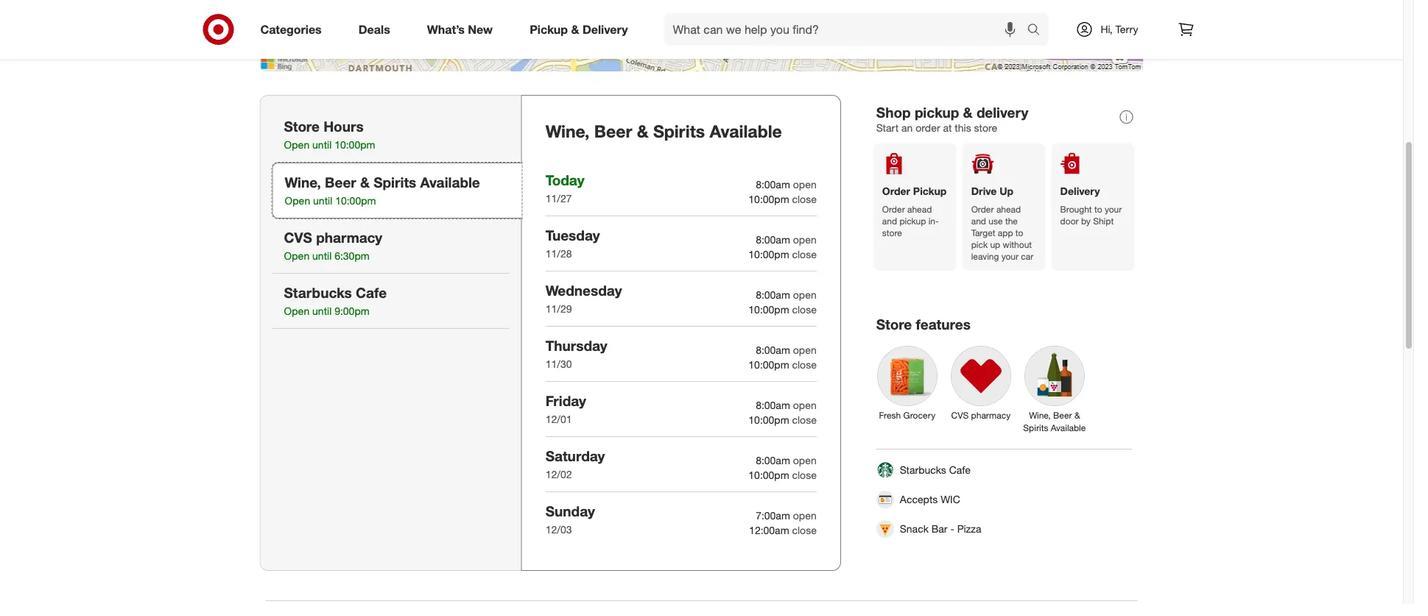 Task type: locate. For each thing, give the bounding box(es) containing it.
pick
[[971, 240, 988, 251]]

open
[[284, 139, 310, 152], [285, 195, 310, 208], [284, 250, 310, 263], [284, 305, 310, 318]]

1 vertical spatial pickup
[[913, 185, 947, 198]]

3 open from the top
[[793, 289, 817, 302]]

hi,
[[1101, 23, 1113, 36]]

without
[[1003, 240, 1032, 251]]

to
[[1095, 204, 1102, 215], [1016, 228, 1024, 239]]

starbucks up accepts
[[900, 464, 947, 477]]

store features
[[877, 316, 971, 333]]

5 close from the top
[[792, 414, 817, 427]]

brought
[[1061, 204, 1092, 215]]

wine, down "store hours open until 10:00pm"
[[285, 174, 321, 191]]

wine, beer & spirits available link
[[1018, 340, 1092, 438]]

8:00am for today
[[756, 179, 790, 191]]

pharmacy
[[316, 230, 382, 246], [971, 411, 1011, 422]]

search button
[[1021, 13, 1056, 49]]

2 horizontal spatial beer
[[1053, 411, 1072, 422]]

4 open from the top
[[793, 344, 817, 357]]

what's
[[427, 22, 465, 37]]

close for today
[[792, 193, 817, 206]]

cafe up wic
[[949, 464, 971, 477]]

0 horizontal spatial your
[[1002, 251, 1019, 262]]

0 vertical spatial starbucks
[[284, 285, 352, 302]]

0 vertical spatial pickup
[[530, 22, 568, 37]]

snack bar - pizza
[[900, 523, 982, 536]]

cafe for starbucks cafe open until 9:00pm
[[356, 285, 387, 302]]

1 vertical spatial cafe
[[949, 464, 971, 477]]

1 close from the top
[[792, 193, 817, 206]]

2 8:00am open 10:00pm close from the top
[[749, 234, 817, 261]]

to up without on the top of page
[[1016, 228, 1024, 239]]

0 horizontal spatial store
[[284, 118, 320, 135]]

pickup up "order"
[[915, 104, 959, 121]]

2 ahead from the left
[[997, 204, 1021, 215]]

cvs
[[284, 230, 312, 246], [951, 411, 969, 422]]

wine, beer & spirits available
[[546, 121, 782, 142], [1023, 411, 1086, 434]]

pickup right new
[[530, 22, 568, 37]]

categories
[[260, 22, 322, 37]]

cafe up 9:00pm
[[356, 285, 387, 302]]

1 vertical spatial available
[[420, 174, 480, 191]]

7 close from the top
[[792, 525, 817, 538]]

0 vertical spatial store
[[284, 118, 320, 135]]

3 8:00am open 10:00pm close from the top
[[749, 289, 817, 317]]

pharmacy up 6:30pm
[[316, 230, 382, 246]]

categories link
[[248, 13, 340, 46]]

wine, right cvs pharmacy
[[1029, 411, 1051, 422]]

until left 9:00pm
[[312, 305, 332, 318]]

8:00am open 10:00pm close for today
[[749, 179, 817, 206]]

8:00am for thursday
[[756, 344, 790, 357]]

10:00pm
[[335, 139, 375, 152], [749, 193, 789, 206], [335, 195, 376, 208], [749, 249, 789, 261], [749, 304, 789, 317], [749, 359, 789, 372], [749, 414, 789, 427], [749, 470, 789, 482]]

4 close from the top
[[792, 359, 817, 372]]

pharmacy inside the cvs pharmacy open until 6:30pm
[[316, 230, 382, 246]]

0 vertical spatial delivery
[[583, 22, 628, 37]]

4 8:00am open 10:00pm close from the top
[[749, 344, 817, 372]]

until left 6:30pm
[[312, 250, 332, 263]]

pickup
[[530, 22, 568, 37], [913, 185, 947, 198]]

until inside starbucks cafe open until 9:00pm
[[312, 305, 332, 318]]

until inside the cvs pharmacy open until 6:30pm
[[312, 250, 332, 263]]

8:00am for tuesday
[[756, 234, 790, 247]]

open inside 7:00am open 12:00am close
[[793, 510, 817, 523]]

8:00am open 10:00pm close
[[749, 179, 817, 206], [749, 234, 817, 261], [749, 289, 817, 317], [749, 344, 817, 372], [749, 400, 817, 427], [749, 455, 817, 482]]

pharmacy left wine, beer & spirits available link
[[971, 411, 1011, 422]]

2 vertical spatial beer
[[1053, 411, 1072, 422]]

1 horizontal spatial beer
[[594, 121, 632, 142]]

sunday 12/03
[[546, 503, 595, 537]]

what's new link
[[415, 13, 511, 46]]

open inside the cvs pharmacy open until 6:30pm
[[284, 250, 310, 263]]

pharmacy for cvs pharmacy
[[971, 411, 1011, 422]]

1 open from the top
[[793, 179, 817, 191]]

pharmacy for cvs pharmacy open until 6:30pm
[[316, 230, 382, 246]]

& inside wine, beer & spirits available open until 10:00pm
[[360, 174, 370, 191]]

order
[[882, 185, 910, 198], [882, 204, 905, 215], [971, 204, 994, 215]]

12/02
[[546, 469, 572, 482]]

2 and from the left
[[971, 216, 986, 227]]

1 vertical spatial wine, beer & spirits available
[[1023, 411, 1086, 434]]

and for drive
[[971, 216, 986, 227]]

1 vertical spatial to
[[1016, 228, 1024, 239]]

today
[[546, 172, 585, 189]]

close for friday
[[792, 414, 817, 427]]

search
[[1021, 24, 1056, 38]]

0 vertical spatial beer
[[594, 121, 632, 142]]

2 horizontal spatial spirits
[[1023, 423, 1049, 434]]

11/29
[[546, 303, 572, 316]]

delivery
[[583, 22, 628, 37], [1061, 185, 1100, 198]]

cafe for starbucks cafe
[[949, 464, 971, 477]]

your down without on the top of page
[[1002, 251, 1019, 262]]

6 8:00am from the top
[[756, 455, 790, 468]]

0 horizontal spatial beer
[[325, 174, 356, 191]]

and inside "drive up order ahead and use the target app to pick up without leaving your car"
[[971, 216, 986, 227]]

starbucks for starbucks cafe
[[900, 464, 947, 477]]

0 vertical spatial wine,
[[546, 121, 590, 142]]

open for wednesday
[[793, 289, 817, 302]]

until up the cvs pharmacy open until 6:30pm
[[313, 195, 332, 208]]

1 8:00am from the top
[[756, 179, 790, 191]]

0 horizontal spatial cafe
[[356, 285, 387, 302]]

0 horizontal spatial ahead
[[908, 204, 932, 215]]

ahead inside "drive up order ahead and use the target app to pick up without leaving your car"
[[997, 204, 1021, 215]]

1 horizontal spatial pharmacy
[[971, 411, 1011, 422]]

10:00pm for saturday
[[749, 470, 789, 482]]

ahead up in-
[[908, 204, 932, 215]]

1 horizontal spatial pickup
[[913, 185, 947, 198]]

wine, up today
[[546, 121, 590, 142]]

1 vertical spatial pharmacy
[[971, 411, 1011, 422]]

1 vertical spatial store
[[877, 316, 912, 333]]

1 horizontal spatial your
[[1105, 204, 1122, 215]]

2 vertical spatial wine,
[[1029, 411, 1051, 422]]

open inside wine, beer & spirits available open until 10:00pm
[[285, 195, 310, 208]]

7 open from the top
[[793, 510, 817, 523]]

store left hours
[[284, 118, 320, 135]]

wine, inside wine, beer & spirits available
[[1029, 411, 1051, 422]]

order
[[916, 122, 940, 135]]

8:00am open 10:00pm close for thursday
[[749, 344, 817, 372]]

1 horizontal spatial delivery
[[1061, 185, 1100, 198]]

2 open from the top
[[793, 234, 817, 247]]

cvs inside the cvs pharmacy open until 6:30pm
[[284, 230, 312, 246]]

starbucks for starbucks cafe open until 9:00pm
[[284, 285, 352, 302]]

1 horizontal spatial to
[[1095, 204, 1102, 215]]

4 8:00am from the top
[[756, 344, 790, 357]]

2 horizontal spatial wine,
[[1029, 411, 1051, 422]]

0 horizontal spatial spirits
[[374, 174, 416, 191]]

order inside "drive up order ahead and use the target app to pick up without leaving your car"
[[971, 204, 994, 215]]

1 vertical spatial starbucks
[[900, 464, 947, 477]]

hours
[[324, 118, 364, 135]]

until
[[312, 139, 332, 152], [313, 195, 332, 208], [312, 250, 332, 263], [312, 305, 332, 318]]

0 horizontal spatial pharmacy
[[316, 230, 382, 246]]

accepts wic
[[900, 494, 960, 507]]

cafe inside starbucks cafe open until 9:00pm
[[356, 285, 387, 302]]

1 horizontal spatial store
[[974, 122, 998, 135]]

open for sunday
[[793, 510, 817, 523]]

1 ahead from the left
[[908, 204, 932, 215]]

open inside starbucks cafe open until 9:00pm
[[284, 305, 310, 318]]

1 horizontal spatial wine,
[[546, 121, 590, 142]]

pickup inside order pickup order ahead and pickup in- store
[[913, 185, 947, 198]]

8:00am for saturday
[[756, 455, 790, 468]]

and inside order pickup order ahead and pickup in- store
[[882, 216, 897, 227]]

open inside "store hours open until 10:00pm"
[[284, 139, 310, 152]]

0 vertical spatial cafe
[[356, 285, 387, 302]]

to up shipt at the top right
[[1095, 204, 1102, 215]]

5 8:00am open 10:00pm close from the top
[[749, 400, 817, 427]]

0 vertical spatial cvs
[[284, 230, 312, 246]]

pickup up in-
[[913, 185, 947, 198]]

0 horizontal spatial store
[[882, 228, 902, 239]]

0 vertical spatial to
[[1095, 204, 1102, 215]]

store hours open until 10:00pm
[[284, 118, 375, 152]]

2 vertical spatial spirits
[[1023, 423, 1049, 434]]

1 horizontal spatial store
[[877, 316, 912, 333]]

1 and from the left
[[882, 216, 897, 227]]

0 vertical spatial available
[[710, 121, 782, 142]]

0 vertical spatial store
[[974, 122, 998, 135]]

6 8:00am open 10:00pm close from the top
[[749, 455, 817, 482]]

6 close from the top
[[792, 470, 817, 482]]

1 vertical spatial wine,
[[285, 174, 321, 191]]

terry
[[1116, 23, 1139, 36]]

5 open from the top
[[793, 400, 817, 412]]

at
[[943, 122, 952, 135]]

ahead up the
[[997, 204, 1021, 215]]

0 vertical spatial your
[[1105, 204, 1122, 215]]

1 horizontal spatial cvs
[[951, 411, 969, 422]]

new
[[468, 22, 493, 37]]

up
[[1000, 185, 1014, 198]]

8:00am open 10:00pm close for tuesday
[[749, 234, 817, 261]]

1 horizontal spatial ahead
[[997, 204, 1021, 215]]

and up target
[[971, 216, 986, 227]]

and left in-
[[882, 216, 897, 227]]

and for order
[[882, 216, 897, 227]]

bar
[[932, 523, 948, 536]]

beer
[[594, 121, 632, 142], [325, 174, 356, 191], [1053, 411, 1072, 422]]

pickup left in-
[[900, 216, 926, 227]]

2 horizontal spatial available
[[1051, 423, 1086, 434]]

wine,
[[546, 121, 590, 142], [285, 174, 321, 191], [1029, 411, 1051, 422]]

starbucks up 9:00pm
[[284, 285, 352, 302]]

0 horizontal spatial available
[[420, 174, 480, 191]]

the
[[1005, 216, 1018, 227]]

0 horizontal spatial wine,
[[285, 174, 321, 191]]

0 horizontal spatial and
[[882, 216, 897, 227]]

available
[[710, 121, 782, 142], [420, 174, 480, 191], [1051, 423, 1086, 434]]

store for store features
[[877, 316, 912, 333]]

0 horizontal spatial to
[[1016, 228, 1024, 239]]

until inside "store hours open until 10:00pm"
[[312, 139, 332, 152]]

close
[[792, 193, 817, 206], [792, 249, 817, 261], [792, 304, 817, 317], [792, 359, 817, 372], [792, 414, 817, 427], [792, 470, 817, 482], [792, 525, 817, 538]]

tuesday
[[546, 227, 600, 244]]

0 horizontal spatial cvs
[[284, 230, 312, 246]]

& inside shop pickup & delivery start an order at this store
[[963, 104, 973, 121]]

1 vertical spatial pickup
[[900, 216, 926, 227]]

close inside 7:00am open 12:00am close
[[792, 525, 817, 538]]

features
[[916, 316, 971, 333]]

your up shipt at the top right
[[1105, 204, 1122, 215]]

1 vertical spatial cvs
[[951, 411, 969, 422]]

ahead inside order pickup order ahead and pickup in- store
[[908, 204, 932, 215]]

1 horizontal spatial and
[[971, 216, 986, 227]]

close for sunday
[[792, 525, 817, 538]]

beer inside wine, beer & spirits available open until 10:00pm
[[325, 174, 356, 191]]

&
[[571, 22, 579, 37], [963, 104, 973, 121], [637, 121, 649, 142], [360, 174, 370, 191], [1075, 411, 1080, 422]]

pickup
[[915, 104, 959, 121], [900, 216, 926, 227]]

door
[[1061, 216, 1079, 227]]

0 vertical spatial pharmacy
[[316, 230, 382, 246]]

until for starbucks
[[312, 305, 332, 318]]

3 8:00am from the top
[[756, 289, 790, 302]]

open
[[793, 179, 817, 191], [793, 234, 817, 247], [793, 289, 817, 302], [793, 344, 817, 357], [793, 400, 817, 412], [793, 455, 817, 468], [793, 510, 817, 523]]

3 close from the top
[[792, 304, 817, 317]]

1 vertical spatial store
[[882, 228, 902, 239]]

starbucks
[[284, 285, 352, 302], [900, 464, 947, 477]]

1 vertical spatial spirits
[[374, 174, 416, 191]]

0 horizontal spatial wine, beer & spirits available
[[546, 121, 782, 142]]

1 8:00am open 10:00pm close from the top
[[749, 179, 817, 206]]

1 vertical spatial beer
[[325, 174, 356, 191]]

0 vertical spatial wine, beer & spirits available
[[546, 121, 782, 142]]

cvs for cvs pharmacy open until 6:30pm
[[284, 230, 312, 246]]

0 vertical spatial spirits
[[653, 121, 705, 142]]

1 horizontal spatial starbucks
[[900, 464, 947, 477]]

starbucks inside starbucks cafe open until 9:00pm
[[284, 285, 352, 302]]

wine, inside wine, beer & spirits available open until 10:00pm
[[285, 174, 321, 191]]

1 vertical spatial delivery
[[1061, 185, 1100, 198]]

0 vertical spatial pickup
[[915, 104, 959, 121]]

store
[[974, 122, 998, 135], [882, 228, 902, 239]]

& inside wine, beer & spirits available link
[[1075, 411, 1080, 422]]

until down hours
[[312, 139, 332, 152]]

2 close from the top
[[792, 249, 817, 261]]

1 vertical spatial your
[[1002, 251, 1019, 262]]

0 horizontal spatial starbucks
[[284, 285, 352, 302]]

6 open from the top
[[793, 455, 817, 468]]

store inside "store hours open until 10:00pm"
[[284, 118, 320, 135]]

2 8:00am from the top
[[756, 234, 790, 247]]

10:00pm for tuesday
[[749, 249, 789, 261]]

1 horizontal spatial wine, beer & spirits available
[[1023, 411, 1086, 434]]

store left features
[[877, 316, 912, 333]]

8:00am
[[756, 179, 790, 191], [756, 234, 790, 247], [756, 289, 790, 302], [756, 344, 790, 357], [756, 400, 790, 412], [756, 455, 790, 468]]

5 8:00am from the top
[[756, 400, 790, 412]]

1 horizontal spatial cafe
[[949, 464, 971, 477]]



Task type: vqa. For each thing, say whether or not it's contained in the screenshot.


Task type: describe. For each thing, give the bounding box(es) containing it.
by
[[1081, 216, 1091, 227]]

to inside "drive up order ahead and use the target app to pick up without leaving your car"
[[1016, 228, 1024, 239]]

order for drive up
[[971, 204, 994, 215]]

open for friday
[[793, 400, 817, 412]]

start
[[877, 122, 899, 135]]

starbucks cafe
[[900, 464, 971, 477]]

close for saturday
[[792, 470, 817, 482]]

pickup inside shop pickup & delivery start an order at this store
[[915, 104, 959, 121]]

use
[[989, 216, 1003, 227]]

cvs pharmacy link
[[944, 340, 1018, 425]]

shop
[[877, 104, 911, 121]]

10:00pm for today
[[749, 193, 789, 206]]

pickup & delivery link
[[517, 13, 646, 46]]

ahead for pickup
[[908, 204, 932, 215]]

10:00pm for thursday
[[749, 359, 789, 372]]

delivery inside delivery brought to your door by shipt
[[1061, 185, 1100, 198]]

wednesday
[[546, 282, 622, 299]]

10:00pm inside "store hours open until 10:00pm"
[[335, 139, 375, 152]]

drive
[[971, 185, 997, 198]]

12/01
[[546, 414, 572, 427]]

your inside "drive up order ahead and use the target app to pick up without leaving your car"
[[1002, 251, 1019, 262]]

open for saturday
[[793, 455, 817, 468]]

saturday 12/02
[[546, 448, 605, 482]]

in-
[[929, 216, 939, 227]]

open for store hours
[[284, 139, 310, 152]]

friday
[[546, 393, 586, 410]]

11/28
[[546, 248, 572, 261]]

this
[[955, 122, 971, 135]]

10:00pm for friday
[[749, 414, 789, 427]]

1 horizontal spatial available
[[710, 121, 782, 142]]

open for starbucks cafe
[[284, 305, 310, 318]]

What can we help you find? suggestions appear below search field
[[664, 13, 1031, 46]]

8:00am for wednesday
[[756, 289, 790, 302]]

store for store hours open until 10:00pm
[[284, 118, 320, 135]]

delivery
[[977, 104, 1029, 121]]

pizza
[[957, 523, 982, 536]]

until inside wine, beer & spirits available open until 10:00pm
[[313, 195, 332, 208]]

an
[[902, 122, 913, 135]]

shop pickup & delivery start an order at this store
[[877, 104, 1029, 135]]

fresh grocery
[[879, 411, 936, 422]]

9:00pm
[[335, 305, 370, 318]]

6:30pm
[[335, 250, 370, 263]]

hi, terry
[[1101, 23, 1139, 36]]

snack
[[900, 523, 929, 536]]

delivery brought to your door by shipt
[[1061, 185, 1122, 227]]

close for tuesday
[[792, 249, 817, 261]]

grocery
[[904, 411, 936, 422]]

0 horizontal spatial delivery
[[583, 22, 628, 37]]

order for order pickup
[[882, 204, 905, 215]]

7:00am open 12:00am close
[[749, 510, 817, 538]]

thursday
[[546, 338, 608, 355]]

pickup inside order pickup order ahead and pickup in- store
[[900, 216, 926, 227]]

order pickup order ahead and pickup in- store
[[882, 185, 947, 239]]

beer inside wine, beer & spirits available link
[[1053, 411, 1072, 422]]

10:00pm for wednesday
[[749, 304, 789, 317]]

open for thursday
[[793, 344, 817, 357]]

& inside pickup & delivery link
[[571, 22, 579, 37]]

wine, beer & spirits available open until 10:00pm
[[285, 174, 480, 208]]

7:00am
[[756, 510, 790, 523]]

-
[[951, 523, 955, 536]]

12:00am
[[749, 525, 789, 538]]

10:00pm inside wine, beer & spirits available open until 10:00pm
[[335, 195, 376, 208]]

close for thursday
[[792, 359, 817, 372]]

cvs pharmacy open until 6:30pm
[[284, 230, 382, 263]]

pickup & delivery
[[530, 22, 628, 37]]

fresh grocery link
[[871, 340, 944, 425]]

sunday
[[546, 503, 595, 520]]

app
[[998, 228, 1013, 239]]

leaving
[[971, 251, 999, 262]]

fresh
[[879, 411, 901, 422]]

8:00am open 10:00pm close for saturday
[[749, 455, 817, 482]]

ahead for up
[[997, 204, 1021, 215]]

to inside delivery brought to your door by shipt
[[1095, 204, 1102, 215]]

11/27
[[546, 193, 572, 206]]

target
[[971, 228, 996, 239]]

8:00am open 10:00pm close for wednesday
[[749, 289, 817, 317]]

open for today
[[793, 179, 817, 191]]

today 11/27
[[546, 172, 585, 206]]

cvs pharmacy
[[951, 411, 1011, 422]]

deals
[[359, 22, 390, 37]]

1 horizontal spatial spirits
[[653, 121, 705, 142]]

wednesday 11/29
[[546, 282, 622, 316]]

close for wednesday
[[792, 304, 817, 317]]

wic
[[941, 494, 960, 507]]

drive up order ahead and use the target app to pick up without leaving your car
[[971, 185, 1034, 262]]

accepts
[[900, 494, 938, 507]]

0 horizontal spatial pickup
[[530, 22, 568, 37]]

2 vertical spatial available
[[1051, 423, 1086, 434]]

car
[[1021, 251, 1034, 262]]

8:00am for friday
[[756, 400, 790, 412]]

open for tuesday
[[793, 234, 817, 247]]

store inside shop pickup & delivery start an order at this store
[[974, 122, 998, 135]]

12/03
[[546, 524, 572, 537]]

shipt
[[1093, 216, 1114, 227]]

cvs for cvs pharmacy
[[951, 411, 969, 422]]

spirits inside wine, beer & spirits available open until 10:00pm
[[374, 174, 416, 191]]

starbucks cafe open until 9:00pm
[[284, 285, 387, 318]]

your inside delivery brought to your door by shipt
[[1105, 204, 1122, 215]]

saturday
[[546, 448, 605, 465]]

8:00am open 10:00pm close for friday
[[749, 400, 817, 427]]

until for store
[[312, 139, 332, 152]]

store capabilities with hours, vertical tabs tab list
[[260, 95, 522, 572]]

what's new
[[427, 22, 493, 37]]

thursday 11/30
[[546, 338, 608, 371]]

friday 12/01
[[546, 393, 586, 427]]

available inside wine, beer & spirits available open until 10:00pm
[[420, 174, 480, 191]]

store inside order pickup order ahead and pickup in- store
[[882, 228, 902, 239]]

11/30
[[546, 358, 572, 371]]

until for cvs
[[312, 250, 332, 263]]

up
[[990, 240, 1001, 251]]

tuesday 11/28
[[546, 227, 600, 261]]

open for cvs pharmacy
[[284, 250, 310, 263]]

deals link
[[346, 13, 409, 46]]



